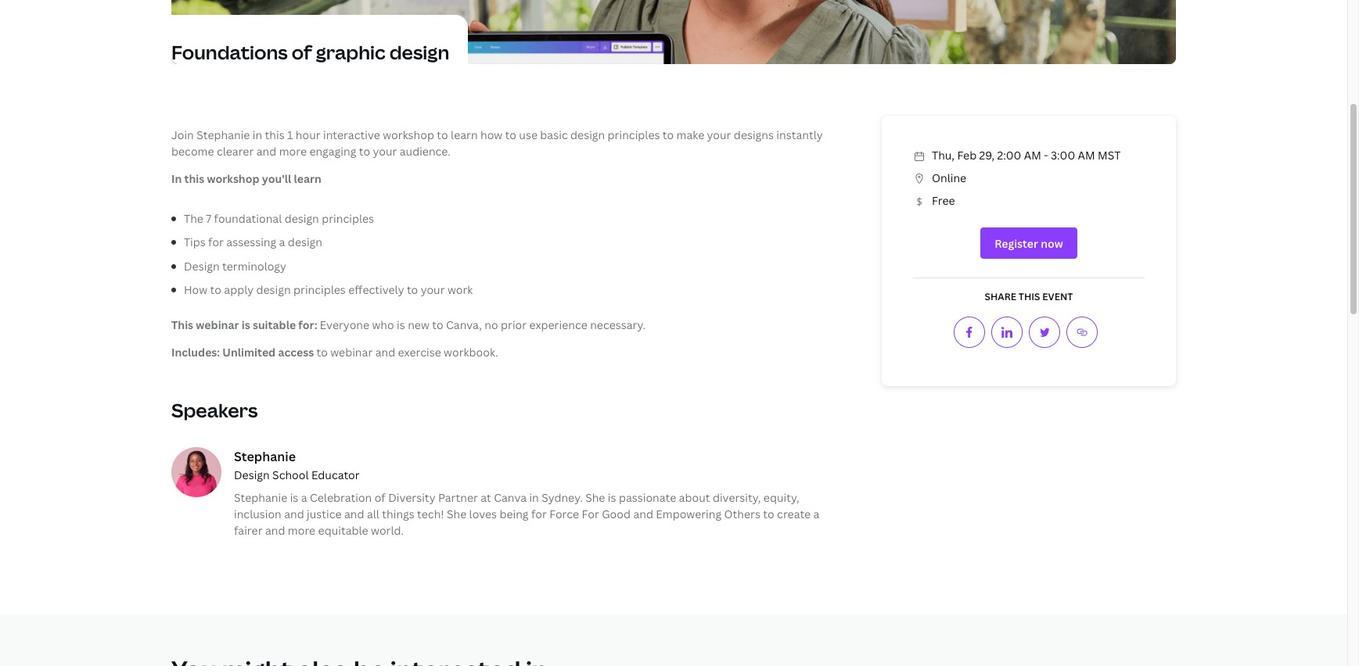Task type: describe. For each thing, give the bounding box(es) containing it.
who
[[372, 317, 394, 332]]

inclusion
[[234, 508, 282, 522]]

create
[[777, 508, 811, 522]]

educator
[[311, 468, 360, 483]]

become
[[171, 144, 214, 159]]

design for how to apply design principles effectively to your work
[[256, 283, 291, 298]]

use
[[519, 128, 538, 142]]

diversity,
[[713, 491, 761, 506]]

necessary.
[[590, 317, 646, 332]]

design for the 7 foundational design principles
[[285, 211, 319, 226]]

includes: unlimited access to webinar and exercise workbook.
[[171, 345, 499, 360]]

online
[[932, 171, 967, 186]]

is up unlimited
[[242, 317, 250, 332]]

join
[[171, 128, 194, 142]]

engaging
[[310, 144, 356, 159]]

justice
[[307, 508, 342, 522]]

basic
[[540, 128, 568, 142]]

instantly
[[777, 128, 823, 142]]

canva,
[[446, 317, 482, 332]]

interactive
[[323, 128, 380, 142]]

29,
[[980, 148, 995, 163]]

partner
[[438, 491, 478, 506]]

designs
[[734, 128, 774, 142]]

hour
[[296, 128, 321, 142]]

and inside join stephanie in this 1 hour interactive workshop to learn how to use basic design principles to make your designs instantly become clearer and more engaging to your audience.
[[257, 144, 277, 159]]

0 vertical spatial of
[[292, 39, 312, 65]]

apply
[[224, 283, 254, 298]]

7
[[206, 211, 212, 226]]

assessing
[[227, 235, 277, 250]]

speakers
[[171, 397, 258, 423]]

terminology
[[222, 259, 286, 274]]

everyone
[[320, 317, 370, 332]]

to right new
[[432, 317, 444, 332]]

1 vertical spatial she
[[447, 508, 467, 522]]

access
[[278, 345, 314, 360]]

sydney.
[[542, 491, 583, 506]]

for:
[[299, 317, 317, 332]]

work
[[448, 283, 473, 298]]

design for foundations of graphic design
[[390, 39, 450, 65]]

this
[[171, 317, 193, 332]]

to left make
[[663, 128, 674, 142]]

being
[[500, 508, 529, 522]]

fairer
[[234, 524, 263, 539]]

principles for how to apply design principles effectively to your work
[[294, 283, 346, 298]]

to up audience.
[[437, 128, 448, 142]]

principles for the 7 foundational design principles
[[322, 211, 374, 226]]

good
[[602, 508, 631, 522]]

of inside stephanie design school educator stephanie is a celebration of diversity partner at canva in sydney.  she is passionate about diversity, equity, inclusion and justice and all things tech!  she loves being for force for good and empowering others to create a fairer and more equitable world.
[[375, 491, 386, 506]]

in this workshop you'll learn
[[171, 171, 322, 186]]

2 vertical spatial your
[[421, 283, 445, 298]]

event
[[1043, 290, 1074, 304]]

foundational
[[214, 211, 282, 226]]

share
[[985, 290, 1017, 304]]

clearer
[[217, 144, 254, 159]]

and left justice
[[284, 508, 304, 522]]

the
[[184, 211, 203, 226]]

feb
[[958, 148, 977, 163]]

foundations
[[171, 39, 288, 65]]

suitable
[[253, 317, 296, 332]]

world.
[[371, 524, 404, 539]]

design terminology
[[184, 259, 286, 274]]

for inside stephanie design school educator stephanie is a celebration of diversity partner at canva in sydney.  she is passionate about diversity, equity, inclusion and justice and all things tech!  she loves being for force for good and empowering others to create a fairer and more equitable world.
[[531, 508, 547, 522]]

this inside join stephanie in this 1 hour interactive workshop to learn how to use basic design principles to make your designs instantly become clearer and more engaging to your audience.
[[265, 128, 285, 142]]

1 vertical spatial webinar
[[331, 345, 373, 360]]

2 vertical spatial stephanie
[[234, 491, 287, 506]]

and down who
[[375, 345, 395, 360]]

how
[[184, 283, 208, 298]]

principles inside join stephanie in this 1 hour interactive workshop to learn how to use basic design principles to make your designs instantly become clearer and more engaging to your audience.
[[608, 128, 660, 142]]

all
[[367, 508, 380, 522]]

1 vertical spatial stephanie
[[234, 448, 296, 466]]

2:00
[[998, 148, 1022, 163]]

0 vertical spatial she
[[586, 491, 605, 506]]

force
[[550, 508, 579, 522]]

loves
[[469, 508, 497, 522]]

1 horizontal spatial a
[[301, 491, 307, 506]]

0 vertical spatial a
[[279, 235, 285, 250]]

includes:
[[171, 345, 220, 360]]

this webinar is suitable for: everyone who is new to canva, no prior experience necessary.
[[171, 317, 646, 332]]

to inside stephanie design school educator stephanie is a celebration of diversity partner at canva in sydney.  she is passionate about diversity, equity, inclusion and justice and all things tech!  she loves being for force for good and empowering others to create a fairer and more equitable world.
[[764, 508, 775, 522]]



Task type: vqa. For each thing, say whether or not it's contained in the screenshot.
Blue Green Colorful Daycare Center Presentation Group
no



Task type: locate. For each thing, give the bounding box(es) containing it.
she down partner
[[447, 508, 467, 522]]

graphic
[[316, 39, 386, 65]]

this for in this workshop you'll learn
[[184, 171, 205, 186]]

no
[[485, 317, 498, 332]]

0 horizontal spatial she
[[447, 508, 467, 522]]

learn inside join stephanie in this 1 hour interactive workshop to learn how to use basic design principles to make your designs instantly become clearer and more engaging to your audience.
[[451, 128, 478, 142]]

0 horizontal spatial workshop
[[207, 171, 260, 186]]

design inside join stephanie in this 1 hour interactive workshop to learn how to use basic design principles to make your designs instantly become clearer and more engaging to your audience.
[[571, 128, 605, 142]]

1 vertical spatial of
[[375, 491, 386, 506]]

in right canva
[[529, 491, 539, 506]]

1 horizontal spatial webinar
[[331, 345, 373, 360]]

in up the clearer on the top of the page
[[253, 128, 262, 142]]

0 vertical spatial learn
[[451, 128, 478, 142]]

stephanie up inclusion
[[234, 491, 287, 506]]

join stephanie in this 1 hour interactive workshop to learn how to use basic design principles to make your designs instantly become clearer and more engaging to your audience.
[[171, 128, 823, 159]]

principles down engaging at left top
[[322, 211, 374, 226]]

0 vertical spatial webinar
[[196, 317, 239, 332]]

1 vertical spatial principles
[[322, 211, 374, 226]]

0 vertical spatial this
[[265, 128, 285, 142]]

this
[[265, 128, 285, 142], [184, 171, 205, 186], [1019, 290, 1041, 304]]

principles
[[608, 128, 660, 142], [322, 211, 374, 226], [294, 283, 346, 298]]

your right make
[[707, 128, 732, 142]]

0 horizontal spatial of
[[292, 39, 312, 65]]

a
[[279, 235, 285, 250], [301, 491, 307, 506], [814, 508, 820, 522]]

0 horizontal spatial design
[[184, 259, 220, 274]]

this left the 1 at the top of page
[[265, 128, 285, 142]]

1 vertical spatial learn
[[294, 171, 322, 186]]

stephanie up school
[[234, 448, 296, 466]]

design
[[390, 39, 450, 65], [571, 128, 605, 142], [285, 211, 319, 226], [288, 235, 323, 250], [256, 283, 291, 298]]

-
[[1044, 148, 1049, 163]]

1
[[287, 128, 293, 142]]

1 horizontal spatial in
[[529, 491, 539, 506]]

1 vertical spatial for
[[531, 508, 547, 522]]

1 horizontal spatial this
[[265, 128, 285, 142]]

learn left how
[[451, 128, 478, 142]]

workbook.
[[444, 345, 499, 360]]

1 horizontal spatial for
[[531, 508, 547, 522]]

and left all
[[344, 508, 364, 522]]

2 horizontal spatial this
[[1019, 290, 1041, 304]]

is down school
[[290, 491, 298, 506]]

stephanie
[[197, 128, 250, 142], [234, 448, 296, 466], [234, 491, 287, 506]]

1 vertical spatial more
[[288, 524, 316, 539]]

1 vertical spatial design
[[234, 468, 270, 483]]

your left work
[[421, 283, 445, 298]]

1 horizontal spatial your
[[421, 283, 445, 298]]

mst
[[1098, 148, 1121, 163]]

foundations of graphic design
[[171, 39, 450, 65]]

to up this webinar is suitable for: everyone who is new to canva, no prior experience necessary.
[[407, 283, 418, 298]]

webinar up includes: on the bottom of the page
[[196, 317, 239, 332]]

this right in
[[184, 171, 205, 186]]

2 horizontal spatial a
[[814, 508, 820, 522]]

audience.
[[400, 144, 451, 159]]

in
[[171, 171, 182, 186]]

1 am from the left
[[1024, 148, 1042, 163]]

tips
[[184, 235, 206, 250]]

share this event
[[985, 290, 1074, 304]]

design down the 7 foundational design principles
[[288, 235, 323, 250]]

and up you'll
[[257, 144, 277, 159]]

0 vertical spatial more
[[279, 144, 307, 159]]

the 7 foundational design principles
[[184, 211, 374, 226]]

exercise
[[398, 345, 441, 360]]

she up 'for'
[[586, 491, 605, 506]]

tech!
[[417, 508, 444, 522]]

to right how
[[210, 283, 221, 298]]

school
[[272, 468, 309, 483]]

for right 'being'
[[531, 508, 547, 522]]

0 vertical spatial your
[[707, 128, 732, 142]]

0 vertical spatial stephanie
[[197, 128, 250, 142]]

3:00
[[1051, 148, 1076, 163]]

a right create on the right of page
[[814, 508, 820, 522]]

design up how
[[184, 259, 220, 274]]

2 vertical spatial a
[[814, 508, 820, 522]]

a down the 7 foundational design principles
[[279, 235, 285, 250]]

of left the graphic
[[292, 39, 312, 65]]

webinar down everyone
[[331, 345, 373, 360]]

is left new
[[397, 317, 405, 332]]

more down the 1 at the top of page
[[279, 144, 307, 159]]

0 horizontal spatial am
[[1024, 148, 1042, 163]]

1 horizontal spatial she
[[586, 491, 605, 506]]

0 horizontal spatial in
[[253, 128, 262, 142]]

free
[[932, 193, 956, 208]]

principles left make
[[608, 128, 660, 142]]

equity,
[[764, 491, 800, 506]]

am left mst at right
[[1078, 148, 1096, 163]]

things
[[382, 508, 415, 522]]

1 vertical spatial workshop
[[207, 171, 260, 186]]

learn
[[451, 128, 478, 142], [294, 171, 322, 186]]

how
[[481, 128, 503, 142]]

empowering
[[656, 508, 722, 522]]

1 horizontal spatial am
[[1078, 148, 1096, 163]]

to right access
[[317, 345, 328, 360]]

new
[[408, 317, 430, 332]]

make
[[677, 128, 705, 142]]

of
[[292, 39, 312, 65], [375, 491, 386, 506]]

1 vertical spatial this
[[184, 171, 205, 186]]

2 horizontal spatial your
[[707, 128, 732, 142]]

in inside join stephanie in this 1 hour interactive workshop to learn how to use basic design principles to make your designs instantly become clearer and more engaging to your audience.
[[253, 128, 262, 142]]

0 vertical spatial design
[[184, 259, 220, 274]]

your
[[707, 128, 732, 142], [373, 144, 397, 159], [421, 283, 445, 298]]

1 horizontal spatial design
[[234, 468, 270, 483]]

more inside join stephanie in this 1 hour interactive workshop to learn how to use basic design principles to make your designs instantly become clearer and more engaging to your audience.
[[279, 144, 307, 159]]

experience
[[530, 317, 588, 332]]

about
[[679, 491, 710, 506]]

more down justice
[[288, 524, 316, 539]]

2 am from the left
[[1078, 148, 1096, 163]]

1 horizontal spatial of
[[375, 491, 386, 506]]

0 vertical spatial workshop
[[383, 128, 434, 142]]

is
[[242, 317, 250, 332], [397, 317, 405, 332], [290, 491, 298, 506], [608, 491, 616, 506]]

1 vertical spatial a
[[301, 491, 307, 506]]

0 vertical spatial principles
[[608, 128, 660, 142]]

she
[[586, 491, 605, 506], [447, 508, 467, 522]]

tips for assessing a design
[[184, 235, 323, 250]]

of up all
[[375, 491, 386, 506]]

workshop
[[383, 128, 434, 142], [207, 171, 260, 186]]

2 vertical spatial principles
[[294, 283, 346, 298]]

am
[[1024, 148, 1042, 163], [1078, 148, 1096, 163]]

more inside stephanie design school educator stephanie is a celebration of diversity partner at canva in sydney.  she is passionate about diversity, equity, inclusion and justice and all things tech!  she loves being for force for good and empowering others to create a fairer and more equitable world.
[[288, 524, 316, 539]]

stephanie up the clearer on the top of the page
[[197, 128, 250, 142]]

and
[[257, 144, 277, 159], [375, 345, 395, 360], [284, 508, 304, 522], [344, 508, 364, 522], [634, 508, 654, 522], [265, 524, 285, 539]]

principles up for:
[[294, 283, 346, 298]]

effectively
[[349, 283, 404, 298]]

more
[[279, 144, 307, 159], [288, 524, 316, 539]]

equitable
[[318, 524, 368, 539]]

0 horizontal spatial learn
[[294, 171, 322, 186]]

and down the passionate
[[634, 508, 654, 522]]

2 vertical spatial this
[[1019, 290, 1041, 304]]

at
[[481, 491, 491, 506]]

how to apply design principles effectively to your work
[[184, 283, 473, 298]]

in
[[253, 128, 262, 142], [529, 491, 539, 506]]

to left use
[[505, 128, 517, 142]]

a up justice
[[301, 491, 307, 506]]

stephanie inside join stephanie in this 1 hour interactive workshop to learn how to use basic design principles to make your designs instantly become clearer and more engaging to your audience.
[[197, 128, 250, 142]]

for
[[582, 508, 599, 522]]

celebration
[[310, 491, 372, 506]]

workshop inside join stephanie in this 1 hour interactive workshop to learn how to use basic design principles to make your designs instantly become clearer and more engaging to your audience.
[[383, 128, 434, 142]]

0 horizontal spatial a
[[279, 235, 285, 250]]

design down terminology
[[256, 283, 291, 298]]

1 horizontal spatial workshop
[[383, 128, 434, 142]]

unlimited
[[223, 345, 276, 360]]

0 vertical spatial for
[[208, 235, 224, 250]]

design
[[184, 259, 220, 274], [234, 468, 270, 483]]

prior
[[501, 317, 527, 332]]

design right the graphic
[[390, 39, 450, 65]]

passionate
[[619, 491, 677, 506]]

others
[[725, 508, 761, 522]]

thu, feb 29, 2:00 am - 3:00 am mst
[[932, 148, 1121, 163]]

for right tips
[[208, 235, 224, 250]]

0 horizontal spatial your
[[373, 144, 397, 159]]

this left event
[[1019, 290, 1041, 304]]

thu,
[[932, 148, 955, 163]]

0 horizontal spatial for
[[208, 235, 224, 250]]

workshop up audience.
[[383, 128, 434, 142]]

design left school
[[234, 468, 270, 483]]

workshop down the clearer on the top of the page
[[207, 171, 260, 186]]

to down equity,
[[764, 508, 775, 522]]

0 horizontal spatial webinar
[[196, 317, 239, 332]]

canva
[[494, 491, 527, 506]]

0 horizontal spatial this
[[184, 171, 205, 186]]

design down you'll
[[285, 211, 319, 226]]

this for share this event
[[1019, 290, 1041, 304]]

1 horizontal spatial learn
[[451, 128, 478, 142]]

am left "-"
[[1024, 148, 1042, 163]]

1 vertical spatial your
[[373, 144, 397, 159]]

learn right you'll
[[294, 171, 322, 186]]

1 vertical spatial in
[[529, 491, 539, 506]]

in inside stephanie design school educator stephanie is a celebration of diversity partner at canva in sydney.  she is passionate about diversity, equity, inclusion and justice and all things tech!  she loves being for force for good and empowering others to create a fairer and more equitable world.
[[529, 491, 539, 506]]

your down 'interactive'
[[373, 144, 397, 159]]

to down 'interactive'
[[359, 144, 370, 159]]

design inside stephanie design school educator stephanie is a celebration of diversity partner at canva in sydney.  she is passionate about diversity, equity, inclusion and justice and all things tech!  she loves being for force for good and empowering others to create a fairer and more equitable world.
[[234, 468, 270, 483]]

design right the basic
[[571, 128, 605, 142]]

diversity
[[388, 491, 436, 506]]

you'll
[[262, 171, 291, 186]]

and down inclusion
[[265, 524, 285, 539]]

is up good
[[608, 491, 616, 506]]

0 vertical spatial in
[[253, 128, 262, 142]]

stephanie design school educator stephanie is a celebration of diversity partner at canva in sydney.  she is passionate about diversity, equity, inclusion and justice and all things tech!  she loves being for force for good and empowering others to create a fairer and more equitable world.
[[234, 448, 820, 539]]



